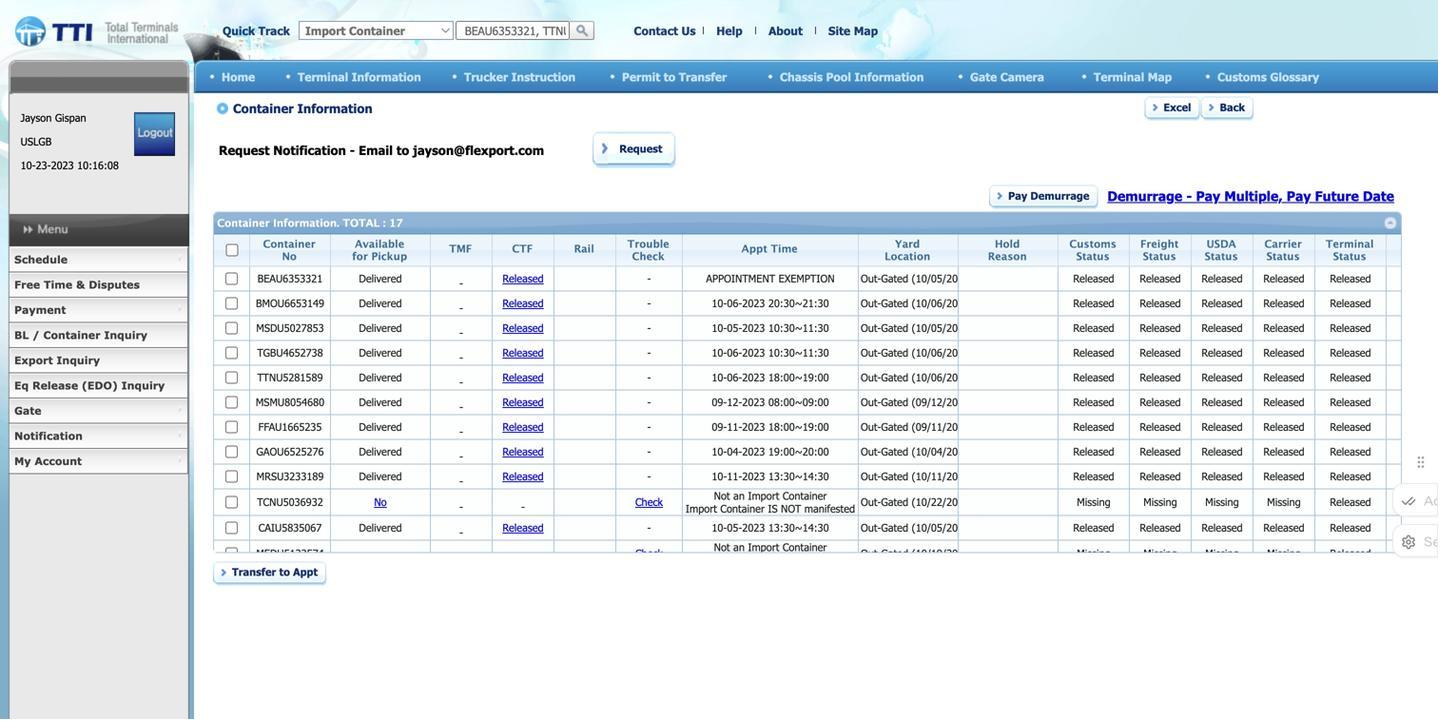 Task type: describe. For each thing, give the bounding box(es) containing it.
schedule link
[[9, 247, 188, 273]]

terminal information
[[298, 70, 421, 84]]

10-23-2023 10:16:08
[[21, 159, 119, 172]]

quick
[[223, 24, 255, 37]]

contact us link
[[634, 24, 696, 37]]

schedule
[[14, 253, 68, 266]]

glossary
[[1271, 70, 1320, 84]]

2 information from the left
[[855, 70, 924, 84]]

track
[[258, 24, 290, 37]]

home
[[222, 70, 255, 84]]

chassis
[[780, 70, 823, 84]]

gispan
[[55, 111, 86, 124]]

inquiry for (edo)
[[121, 379, 165, 392]]

bl / container inquiry link
[[9, 323, 188, 348]]

site map
[[829, 24, 878, 37]]

chassis pool information
[[780, 70, 924, 84]]

10-
[[21, 159, 36, 172]]

map for terminal map
[[1148, 70, 1173, 84]]

help link
[[717, 24, 743, 37]]

permit
[[622, 70, 661, 84]]

notification link
[[9, 424, 188, 449]]

gate camera
[[971, 70, 1045, 84]]

container
[[43, 329, 100, 342]]

export inquiry
[[14, 354, 100, 367]]

transfer
[[679, 70, 727, 84]]

us
[[682, 24, 696, 37]]

login image
[[134, 112, 175, 156]]

gate link
[[9, 399, 188, 424]]

disputes
[[89, 278, 140, 291]]

jayson gispan
[[21, 111, 86, 124]]

jayson
[[21, 111, 52, 124]]

quick track
[[223, 24, 290, 37]]

my account link
[[9, 449, 188, 474]]

instruction
[[512, 70, 576, 84]]

eq release (edo) inquiry
[[14, 379, 165, 392]]

account
[[35, 455, 82, 468]]

customs
[[1218, 70, 1267, 84]]

23-
[[36, 159, 51, 172]]

time
[[44, 278, 73, 291]]

(edo)
[[82, 379, 118, 392]]

permit to transfer
[[622, 70, 727, 84]]



Task type: locate. For each thing, give the bounding box(es) containing it.
gate
[[971, 70, 998, 84], [14, 404, 41, 417]]

release
[[32, 379, 78, 392]]

terminal for terminal map
[[1094, 70, 1145, 84]]

inquiry inside the export inquiry link
[[56, 354, 100, 367]]

payment
[[14, 304, 66, 316]]

1 horizontal spatial gate
[[971, 70, 998, 84]]

map
[[854, 24, 878, 37], [1148, 70, 1173, 84]]

free time & disputes
[[14, 278, 140, 291]]

my
[[14, 455, 31, 468]]

1 horizontal spatial terminal
[[1094, 70, 1145, 84]]

inquiry
[[104, 329, 148, 342], [56, 354, 100, 367], [121, 379, 165, 392]]

2023
[[51, 159, 74, 172]]

eq release (edo) inquiry link
[[9, 374, 188, 399]]

terminal for terminal information
[[298, 70, 349, 84]]

about
[[769, 24, 803, 37]]

map left customs
[[1148, 70, 1173, 84]]

bl / container inquiry
[[14, 329, 148, 342]]

customs glossary
[[1218, 70, 1320, 84]]

export
[[14, 354, 53, 367]]

gate for gate
[[14, 404, 41, 417]]

free time & disputes link
[[9, 273, 188, 298]]

contact
[[634, 24, 679, 37]]

2 vertical spatial inquiry
[[121, 379, 165, 392]]

gate for gate camera
[[971, 70, 998, 84]]

eq
[[14, 379, 29, 392]]

1 terminal from the left
[[298, 70, 349, 84]]

terminal map
[[1094, 70, 1173, 84]]

payment link
[[9, 298, 188, 323]]

0 vertical spatial inquiry
[[104, 329, 148, 342]]

inquiry inside bl / container inquiry link
[[104, 329, 148, 342]]

10:16:08
[[77, 159, 119, 172]]

1 vertical spatial gate
[[14, 404, 41, 417]]

1 information from the left
[[352, 70, 421, 84]]

map right site
[[854, 24, 878, 37]]

/
[[32, 329, 40, 342]]

site map link
[[829, 24, 878, 37]]

1 horizontal spatial map
[[1148, 70, 1173, 84]]

0 vertical spatial gate
[[971, 70, 998, 84]]

gate down eq
[[14, 404, 41, 417]]

0 horizontal spatial gate
[[14, 404, 41, 417]]

inquiry for container
[[104, 329, 148, 342]]

free
[[14, 278, 40, 291]]

1 vertical spatial inquiry
[[56, 354, 100, 367]]

about link
[[769, 24, 803, 37]]

to
[[664, 70, 676, 84]]

inquiry right (edo)
[[121, 379, 165, 392]]

gate left camera
[[971, 70, 998, 84]]

export inquiry link
[[9, 348, 188, 374]]

None text field
[[456, 21, 570, 40]]

bl
[[14, 329, 29, 342]]

camera
[[1001, 70, 1045, 84]]

gate inside gate link
[[14, 404, 41, 417]]

inquiry inside eq release (edo) inquiry link
[[121, 379, 165, 392]]

pool
[[827, 70, 852, 84]]

1 vertical spatial map
[[1148, 70, 1173, 84]]

0 vertical spatial map
[[854, 24, 878, 37]]

inquiry down payment link
[[104, 329, 148, 342]]

contact us
[[634, 24, 696, 37]]

0 horizontal spatial information
[[352, 70, 421, 84]]

my account
[[14, 455, 82, 468]]

2 terminal from the left
[[1094, 70, 1145, 84]]

information
[[352, 70, 421, 84], [855, 70, 924, 84]]

notification
[[14, 430, 83, 443]]

site
[[829, 24, 851, 37]]

inquiry down bl / container inquiry in the left of the page
[[56, 354, 100, 367]]

trucker instruction
[[464, 70, 576, 84]]

0 horizontal spatial map
[[854, 24, 878, 37]]

terminal
[[298, 70, 349, 84], [1094, 70, 1145, 84]]

1 horizontal spatial information
[[855, 70, 924, 84]]

0 horizontal spatial terminal
[[298, 70, 349, 84]]

uslgb
[[21, 135, 52, 148]]

map for site map
[[854, 24, 878, 37]]

help
[[717, 24, 743, 37]]

&
[[76, 278, 85, 291]]

trucker
[[464, 70, 508, 84]]



Task type: vqa. For each thing, say whether or not it's contained in the screenshot.
Contact Us
yes



